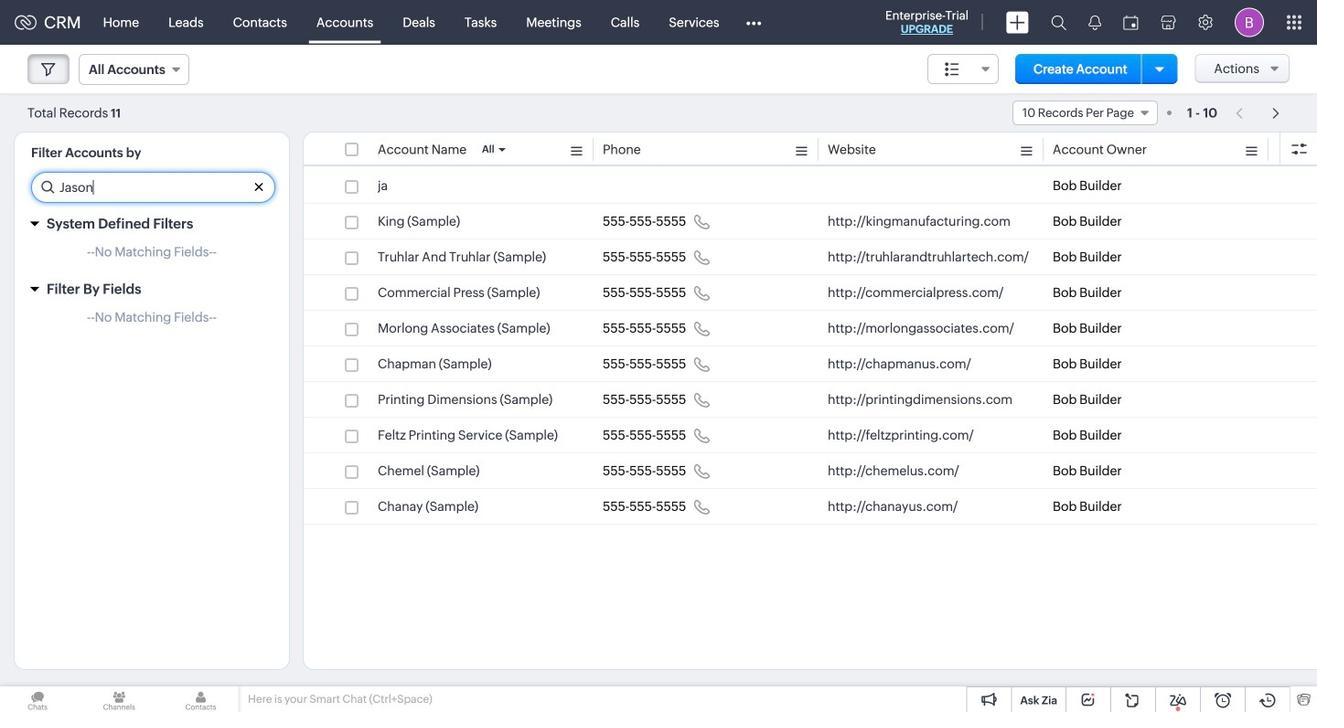 Task type: describe. For each thing, give the bounding box(es) containing it.
create menu element
[[996, 0, 1040, 44]]

signals image
[[1089, 15, 1102, 30]]

2 region from the top
[[15, 306, 289, 339]]

create menu image
[[1007, 11, 1029, 33]]

channels image
[[82, 687, 157, 713]]

calendar image
[[1124, 15, 1139, 30]]

size image
[[945, 61, 960, 78]]

search element
[[1040, 0, 1078, 45]]

profile element
[[1224, 0, 1276, 44]]



Task type: locate. For each thing, give the bounding box(es) containing it.
profile image
[[1235, 8, 1265, 37]]

logo image
[[15, 15, 37, 30]]

1 region from the top
[[15, 240, 289, 273]]

0 vertical spatial region
[[15, 240, 289, 273]]

chats image
[[0, 687, 75, 713]]

signals element
[[1078, 0, 1113, 45]]

Other Modules field
[[734, 8, 774, 37]]

none field size
[[928, 54, 999, 84]]

row group
[[304, 168, 1318, 525]]

region
[[15, 240, 289, 273], [15, 306, 289, 339]]

1 vertical spatial region
[[15, 306, 289, 339]]

Search text field
[[32, 173, 275, 202]]

contacts image
[[163, 687, 238, 713]]

search image
[[1051, 15, 1067, 30]]

None field
[[79, 54, 189, 85], [928, 54, 999, 84], [1013, 101, 1158, 125], [79, 54, 189, 85], [1013, 101, 1158, 125]]



